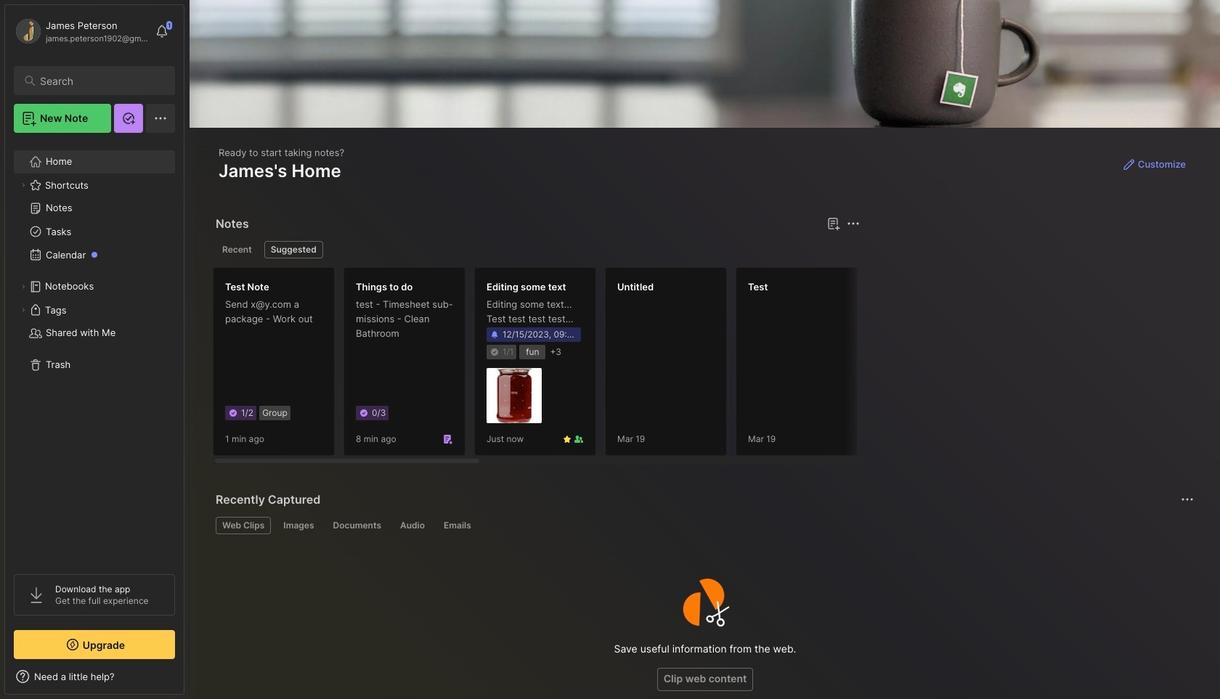 Task type: describe. For each thing, give the bounding box(es) containing it.
2 tab list from the top
[[216, 517, 1192, 535]]

none search field inside the main element
[[40, 72, 162, 89]]

tree inside the main element
[[5, 142, 184, 562]]

expand notebooks image
[[19, 283, 28, 291]]



Task type: locate. For each thing, give the bounding box(es) containing it.
Search text field
[[40, 74, 162, 88]]

1 tab list from the top
[[216, 241, 858, 259]]

tab
[[216, 241, 258, 259], [264, 241, 323, 259], [216, 517, 271, 535], [277, 517, 321, 535], [327, 517, 388, 535], [394, 517, 432, 535], [437, 517, 478, 535]]

row group
[[213, 267, 1221, 465]]

tab list
[[216, 241, 858, 259], [216, 517, 1192, 535]]

thumbnail image
[[487, 369, 542, 424]]

WHAT'S NEW field
[[5, 666, 184, 689]]

More actions field
[[1178, 490, 1198, 510]]

1 vertical spatial tab list
[[216, 517, 1192, 535]]

0 vertical spatial tab list
[[216, 241, 858, 259]]

tree
[[5, 142, 184, 562]]

Account field
[[14, 17, 148, 46]]

more actions image
[[1179, 491, 1197, 509]]

click to collapse image
[[183, 673, 194, 690]]

None search field
[[40, 72, 162, 89]]

expand tags image
[[19, 306, 28, 315]]

main element
[[0, 0, 189, 700]]



Task type: vqa. For each thing, say whether or not it's contained in the screenshot.
HERE!
no



